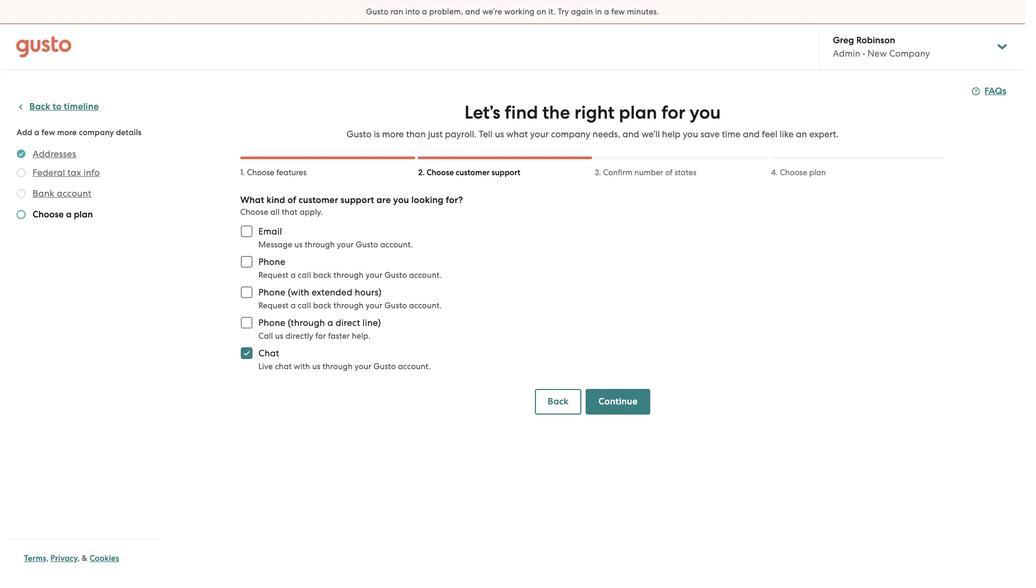 Task type: describe. For each thing, give the bounding box(es) containing it.
phone for phone
[[259, 256, 286, 267]]

account. for phone
[[409, 270, 442, 280]]

number
[[635, 168, 664, 177]]

request for phone (with extended hours)
[[259, 301, 289, 310]]

1 vertical spatial plan
[[810, 168, 827, 177]]

kind
[[267, 194, 285, 206]]

continue button
[[586, 389, 651, 415]]

new
[[868, 48, 888, 59]]

1 vertical spatial for
[[316, 331, 326, 341]]

of for number
[[666, 168, 673, 177]]

check image
[[17, 189, 26, 198]]

choose a plan
[[33, 209, 93, 220]]

choose a plan list
[[17, 147, 156, 223]]

chat
[[259, 348, 279, 359]]

the
[[543, 102, 571, 123]]

find
[[505, 102, 539, 123]]

us right with
[[312, 362, 321, 371]]

extended
[[312, 287, 353, 298]]

cookies button
[[90, 552, 119, 565]]

an
[[797, 129, 808, 139]]

into
[[406, 7, 420, 17]]

2 horizontal spatial and
[[743, 129, 760, 139]]

payroll.
[[445, 129, 477, 139]]

for inside let's find the right plan for you gusto is more than just payroll. tell us what your company needs, and we'll help you save time and feel like an expert.
[[662, 102, 686, 123]]

apply.
[[300, 207, 323, 217]]

plan inside list
[[74, 209, 93, 220]]

Email checkbox
[[235, 220, 259, 243]]

live
[[259, 362, 273, 371]]

back for back
[[548, 396, 569, 407]]

faster
[[328, 331, 350, 341]]

just
[[428, 129, 443, 139]]

in
[[596, 7, 603, 17]]

what kind of customer support are you looking for? choose all that apply.
[[240, 194, 463, 217]]

a right into
[[422, 7, 428, 17]]

faqs button
[[972, 85, 1007, 98]]

let's find the right plan for you gusto is more than just payroll. tell us what your company needs, and we'll help you save time and feel like an expert.
[[347, 102, 839, 139]]

details
[[116, 128, 142, 137]]

you for are
[[394, 194, 409, 206]]

0 vertical spatial few
[[612, 7, 625, 17]]

that
[[282, 207, 298, 217]]

are
[[377, 194, 391, 206]]

phone (with extended hours)
[[259, 287, 382, 298]]

0 horizontal spatial and
[[466, 7, 481, 17]]

phone for phone (with extended hours)
[[259, 287, 286, 298]]

Phone (through a direct line) checkbox
[[235, 311, 259, 334]]

more inside let's find the right plan for you gusto is more than just payroll. tell us what your company needs, and we'll help you save time and feel like an expert.
[[382, 129, 404, 139]]

federal
[[33, 167, 65, 178]]

call for phone (with extended hours)
[[298, 301, 311, 310]]

for?
[[446, 194, 463, 206]]

continue
[[599, 396, 638, 407]]

message us through your gusto account.
[[259, 240, 413, 250]]

to
[[53, 101, 62, 112]]

a right add
[[34, 128, 39, 137]]

a up "(with"
[[291, 270, 296, 280]]

call us directly for faster help.
[[259, 331, 371, 341]]

federal tax info button
[[33, 166, 100, 179]]

choose for choose plan
[[780, 168, 808, 177]]

problem,
[[430, 7, 464, 17]]

let's
[[465, 102, 501, 123]]

1 horizontal spatial and
[[623, 129, 640, 139]]

choose features
[[247, 168, 307, 177]]

0 vertical spatial support
[[492, 168, 521, 177]]

phone (through a direct line)
[[259, 317, 381, 328]]

call for phone
[[298, 270, 311, 280]]

again
[[571, 7, 594, 17]]

your inside let's find the right plan for you gusto is more than just payroll. tell us what your company needs, and we'll help you save time and feel like an expert.
[[531, 129, 549, 139]]

support inside what kind of customer support are you looking for? choose all that apply.
[[341, 194, 375, 206]]

request a call back through your gusto account. for phone
[[259, 270, 442, 280]]

minutes.
[[628, 7, 660, 17]]

confirm number of states
[[604, 168, 697, 177]]

(with
[[288, 287, 310, 298]]

needs,
[[593, 129, 621, 139]]

your for chat
[[355, 362, 372, 371]]

save
[[701, 129, 720, 139]]

back for phone (with extended hours)
[[313, 301, 332, 310]]

company
[[890, 48, 931, 59]]

account. for chat
[[398, 362, 431, 371]]

we'll
[[642, 129, 660, 139]]

than
[[406, 129, 426, 139]]

us right call
[[275, 331, 284, 341]]

admin
[[834, 48, 861, 59]]

greg robinson admin • new company
[[834, 35, 931, 59]]

account
[[57, 188, 92, 199]]

chat
[[275, 362, 292, 371]]

faqs
[[985, 85, 1007, 97]]

0 horizontal spatial company
[[79, 128, 114, 137]]

phone for phone (through a direct line)
[[259, 317, 286, 328]]

is
[[374, 129, 380, 139]]



Task type: vqa. For each thing, say whether or not it's contained in the screenshot.
Back Back
yes



Task type: locate. For each thing, give the bounding box(es) containing it.
, left privacy link
[[46, 554, 49, 563]]

1 vertical spatial back
[[313, 301, 332, 310]]

company
[[79, 128, 114, 137], [551, 129, 591, 139]]

0 vertical spatial phone
[[259, 256, 286, 267]]

company down timeline
[[79, 128, 114, 137]]

2 back from the top
[[313, 301, 332, 310]]

support down what at the top
[[492, 168, 521, 177]]

check image down circle check icon
[[17, 168, 26, 177]]

1 horizontal spatial company
[[551, 129, 591, 139]]

through down apply.
[[305, 240, 335, 250]]

customer
[[456, 168, 490, 177], [299, 194, 338, 206]]

0 vertical spatial customer
[[456, 168, 490, 177]]

0 vertical spatial plan
[[619, 102, 658, 123]]

we're
[[483, 7, 503, 17]]

tax
[[67, 167, 81, 178]]

1 vertical spatial support
[[341, 194, 375, 206]]

federal tax info
[[33, 167, 100, 178]]

bank account
[[33, 188, 92, 199]]

0 vertical spatial for
[[662, 102, 686, 123]]

of for kind
[[288, 194, 297, 206]]

2 horizontal spatial plan
[[810, 168, 827, 177]]

with
[[294, 362, 310, 371]]

addresses
[[33, 149, 76, 159]]

2 vertical spatial you
[[394, 194, 409, 206]]

privacy link
[[51, 554, 78, 563]]

choose plan
[[780, 168, 827, 177]]

check image down check image
[[17, 210, 26, 219]]

bank account button
[[33, 187, 92, 200]]

1 horizontal spatial plan
[[619, 102, 658, 123]]

us right tell
[[495, 129, 504, 139]]

1 vertical spatial customer
[[299, 194, 338, 206]]

on
[[537, 7, 547, 17]]

request a call back through your gusto account.
[[259, 270, 442, 280], [259, 301, 442, 310]]

1 vertical spatial few
[[41, 128, 55, 137]]

choose for choose a plan
[[33, 209, 64, 220]]

0 horizontal spatial few
[[41, 128, 55, 137]]

0 vertical spatial back
[[29, 101, 50, 112]]

plan down account at the top left
[[74, 209, 93, 220]]

it.
[[549, 7, 556, 17]]

help
[[663, 129, 681, 139]]

us right message
[[295, 240, 303, 250]]

1 request from the top
[[259, 270, 289, 280]]

cookies
[[90, 554, 119, 563]]

0 vertical spatial call
[[298, 270, 311, 280]]

Chat checkbox
[[235, 341, 259, 365]]

expert.
[[810, 129, 839, 139]]

a
[[422, 7, 428, 17], [605, 7, 610, 17], [34, 128, 39, 137], [66, 209, 72, 220], [291, 270, 296, 280], [291, 301, 296, 310], [328, 317, 334, 328]]

company inside let's find the right plan for you gusto is more than just payroll. tell us what your company needs, and we'll help you save time and feel like an expert.
[[551, 129, 591, 139]]

2 check image from the top
[[17, 210, 26, 219]]

phone
[[259, 256, 286, 267], [259, 287, 286, 298], [259, 317, 286, 328]]

few right in in the right top of the page
[[612, 7, 625, 17]]

bank
[[33, 188, 54, 199]]

live chat with us through your gusto account.
[[259, 362, 431, 371]]

features
[[277, 168, 307, 177]]

0 horizontal spatial customer
[[299, 194, 338, 206]]

of
[[666, 168, 673, 177], [288, 194, 297, 206]]

like
[[780, 129, 794, 139]]

0 vertical spatial of
[[666, 168, 673, 177]]

0 horizontal spatial back
[[29, 101, 50, 112]]

choose inside list
[[33, 209, 64, 220]]

a up faster in the left of the page
[[328, 317, 334, 328]]

request a call back through your gusto account. for phone (with extended hours)
[[259, 301, 442, 310]]

1 horizontal spatial ,
[[78, 554, 80, 563]]

confirm
[[604, 168, 633, 177]]

through for phone
[[334, 270, 364, 280]]

help.
[[352, 331, 371, 341]]

plan down expert. at top
[[810, 168, 827, 177]]

account. for phone (with extended hours)
[[409, 301, 442, 310]]

2 vertical spatial phone
[[259, 317, 286, 328]]

gusto
[[366, 7, 389, 17], [347, 129, 372, 139], [356, 240, 379, 250], [385, 270, 407, 280], [385, 301, 407, 310], [374, 362, 396, 371]]

1 vertical spatial you
[[683, 129, 699, 139]]

choose for choose features
[[247, 168, 275, 177]]

0 horizontal spatial ,
[[46, 554, 49, 563]]

try
[[558, 7, 569, 17]]

call
[[259, 331, 273, 341]]

choose up looking
[[427, 168, 454, 177]]

support left are
[[341, 194, 375, 206]]

request down "(with"
[[259, 301, 289, 310]]

and left feel
[[743, 129, 760, 139]]

1 vertical spatial phone
[[259, 287, 286, 298]]

what
[[507, 129, 528, 139]]

2 request a call back through your gusto account. from the top
[[259, 301, 442, 310]]

back for back to timeline
[[29, 101, 50, 112]]

0 horizontal spatial for
[[316, 331, 326, 341]]

choose up what
[[247, 168, 275, 177]]

your down 'help.'
[[355, 362, 372, 371]]

message
[[259, 240, 293, 250]]

plan inside let's find the right plan for you gusto is more than just payroll. tell us what your company needs, and we'll help you save time and feel like an expert.
[[619, 102, 658, 123]]

1 horizontal spatial of
[[666, 168, 673, 177]]

directly
[[286, 331, 314, 341]]

back
[[29, 101, 50, 112], [548, 396, 569, 407]]

1 horizontal spatial customer
[[456, 168, 490, 177]]

plan
[[619, 102, 658, 123], [810, 168, 827, 177], [74, 209, 93, 220]]

through for phone (with extended hours)
[[334, 301, 364, 310]]

a down account at the top left
[[66, 209, 72, 220]]

choose down like
[[780, 168, 808, 177]]

direct
[[336, 317, 360, 328]]

choose inside what kind of customer support are you looking for? choose all that apply.
[[240, 207, 269, 217]]

request up "(with"
[[259, 270, 289, 280]]

tell
[[479, 129, 493, 139]]

phone down message
[[259, 256, 286, 267]]

call down "(with"
[[298, 301, 311, 310]]

feel
[[763, 129, 778, 139]]

your down what kind of customer support are you looking for? choose all that apply.
[[337, 240, 354, 250]]

0 vertical spatial check image
[[17, 168, 26, 177]]

circle check image
[[17, 147, 26, 160]]

request a call back through your gusto account. up extended
[[259, 270, 442, 280]]

back button
[[535, 389, 582, 415]]

1 horizontal spatial for
[[662, 102, 686, 123]]

gusto ran into a problem, and we're working on it. try again in a few minutes.
[[366, 7, 660, 17]]

you inside what kind of customer support are you looking for? choose all that apply.
[[394, 194, 409, 206]]

customer up for?
[[456, 168, 490, 177]]

customer inside what kind of customer support are you looking for? choose all that apply.
[[299, 194, 338, 206]]

check image
[[17, 168, 26, 177], [17, 210, 26, 219]]

timeline
[[64, 101, 99, 112]]

request a call back through your gusto account. up direct
[[259, 301, 442, 310]]

Phone (with extended hours) checkbox
[[235, 281, 259, 304]]

through up direct
[[334, 301, 364, 310]]

choose down "bank" on the top
[[33, 209, 64, 220]]

back up phone (with extended hours)
[[313, 270, 332, 280]]

back down phone (with extended hours)
[[313, 301, 332, 310]]

add a few more company details
[[17, 128, 142, 137]]

line)
[[363, 317, 381, 328]]

company down the
[[551, 129, 591, 139]]

robinson
[[857, 35, 896, 46]]

working
[[505, 7, 535, 17]]

few up addresses button at the left of page
[[41, 128, 55, 137]]

and left we'll
[[623, 129, 640, 139]]

1 vertical spatial call
[[298, 301, 311, 310]]

choose
[[247, 168, 275, 177], [427, 168, 454, 177], [780, 168, 808, 177], [240, 207, 269, 217], [33, 209, 64, 220]]

a right in in the right top of the page
[[605, 7, 610, 17]]

0 vertical spatial request a call back through your gusto account.
[[259, 270, 442, 280]]

you for for
[[690, 102, 721, 123]]

1 check image from the top
[[17, 168, 26, 177]]

greg
[[834, 35, 855, 46]]

0 vertical spatial you
[[690, 102, 721, 123]]

1 vertical spatial request a call back through your gusto account.
[[259, 301, 442, 310]]

1 phone from the top
[[259, 256, 286, 267]]

&
[[82, 554, 88, 563]]

right
[[575, 102, 615, 123]]

terms
[[24, 554, 46, 563]]

(through
[[288, 317, 325, 328]]

time
[[722, 129, 741, 139]]

home image
[[16, 36, 72, 57]]

for down "phone (through a direct line)"
[[316, 331, 326, 341]]

0 vertical spatial back
[[313, 270, 332, 280]]

addresses button
[[33, 147, 76, 160]]

you right are
[[394, 194, 409, 206]]

2 , from the left
[[78, 554, 80, 563]]

choose customer support
[[427, 168, 521, 177]]

for up help
[[662, 102, 686, 123]]

3 phone from the top
[[259, 317, 286, 328]]

a inside list
[[66, 209, 72, 220]]

0 vertical spatial request
[[259, 270, 289, 280]]

through up extended
[[334, 270, 364, 280]]

add
[[17, 128, 32, 137]]

your for phone (with extended hours)
[[366, 301, 383, 310]]

ran
[[391, 7, 404, 17]]

privacy
[[51, 554, 78, 563]]

1 vertical spatial check image
[[17, 210, 26, 219]]

1 horizontal spatial few
[[612, 7, 625, 17]]

more
[[57, 128, 77, 137], [382, 129, 404, 139]]

you
[[690, 102, 721, 123], [683, 129, 699, 139], [394, 194, 409, 206]]

more up addresses button at the left of page
[[57, 128, 77, 137]]

0 horizontal spatial support
[[341, 194, 375, 206]]

you up save
[[690, 102, 721, 123]]

your right what at the top
[[531, 129, 549, 139]]

1 horizontal spatial back
[[548, 396, 569, 407]]

request
[[259, 270, 289, 280], [259, 301, 289, 310]]

request for phone
[[259, 270, 289, 280]]

•
[[863, 48, 866, 59]]

through for chat
[[323, 362, 353, 371]]

1 vertical spatial request
[[259, 301, 289, 310]]

customer up apply.
[[299, 194, 338, 206]]

gusto inside let's find the right plan for you gusto is more than just payroll. tell us what your company needs, and we'll help you save time and feel like an expert.
[[347, 129, 372, 139]]

choose down what
[[240, 207, 269, 217]]

through down faster in the left of the page
[[323, 362, 353, 371]]

0 horizontal spatial more
[[57, 128, 77, 137]]

Phone checkbox
[[235, 250, 259, 274]]

your up hours)
[[366, 270, 383, 280]]

for
[[662, 102, 686, 123], [316, 331, 326, 341]]

1 horizontal spatial more
[[382, 129, 404, 139]]

1 call from the top
[[298, 270, 311, 280]]

your down hours)
[[366, 301, 383, 310]]

2 phone from the top
[[259, 287, 286, 298]]

of inside what kind of customer support are you looking for? choose all that apply.
[[288, 194, 297, 206]]

terms link
[[24, 554, 46, 563]]

2 call from the top
[[298, 301, 311, 310]]

, left &
[[78, 554, 80, 563]]

of up that
[[288, 194, 297, 206]]

hours)
[[355, 287, 382, 298]]

more right is
[[382, 129, 404, 139]]

your for phone
[[366, 270, 383, 280]]

us inside let's find the right plan for you gusto is more than just payroll. tell us what your company needs, and we'll help you save time and feel like an expert.
[[495, 129, 504, 139]]

and left we're
[[466, 7, 481, 17]]

2 vertical spatial plan
[[74, 209, 93, 220]]

2 request from the top
[[259, 301, 289, 310]]

back for phone
[[313, 270, 332, 280]]

1 vertical spatial of
[[288, 194, 297, 206]]

0 horizontal spatial plan
[[74, 209, 93, 220]]

support
[[492, 168, 521, 177], [341, 194, 375, 206]]

back to timeline
[[29, 101, 99, 112]]

1 , from the left
[[46, 554, 49, 563]]

call up "(with"
[[298, 270, 311, 280]]

call
[[298, 270, 311, 280], [298, 301, 311, 310]]

info
[[84, 167, 100, 178]]

looking
[[412, 194, 444, 206]]

choose for choose customer support
[[427, 168, 454, 177]]

0 horizontal spatial of
[[288, 194, 297, 206]]

phone left "(with"
[[259, 287, 286, 298]]

what
[[240, 194, 264, 206]]

plan up we'll
[[619, 102, 658, 123]]

account.
[[381, 240, 413, 250], [409, 270, 442, 280], [409, 301, 442, 310], [398, 362, 431, 371]]

terms , privacy , & cookies
[[24, 554, 119, 563]]

you right help
[[683, 129, 699, 139]]

of left the states
[[666, 168, 673, 177]]

1 request a call back through your gusto account. from the top
[[259, 270, 442, 280]]

1 back from the top
[[313, 270, 332, 280]]

1 vertical spatial back
[[548, 396, 569, 407]]

a down "(with"
[[291, 301, 296, 310]]

1 horizontal spatial support
[[492, 168, 521, 177]]

phone up call
[[259, 317, 286, 328]]



